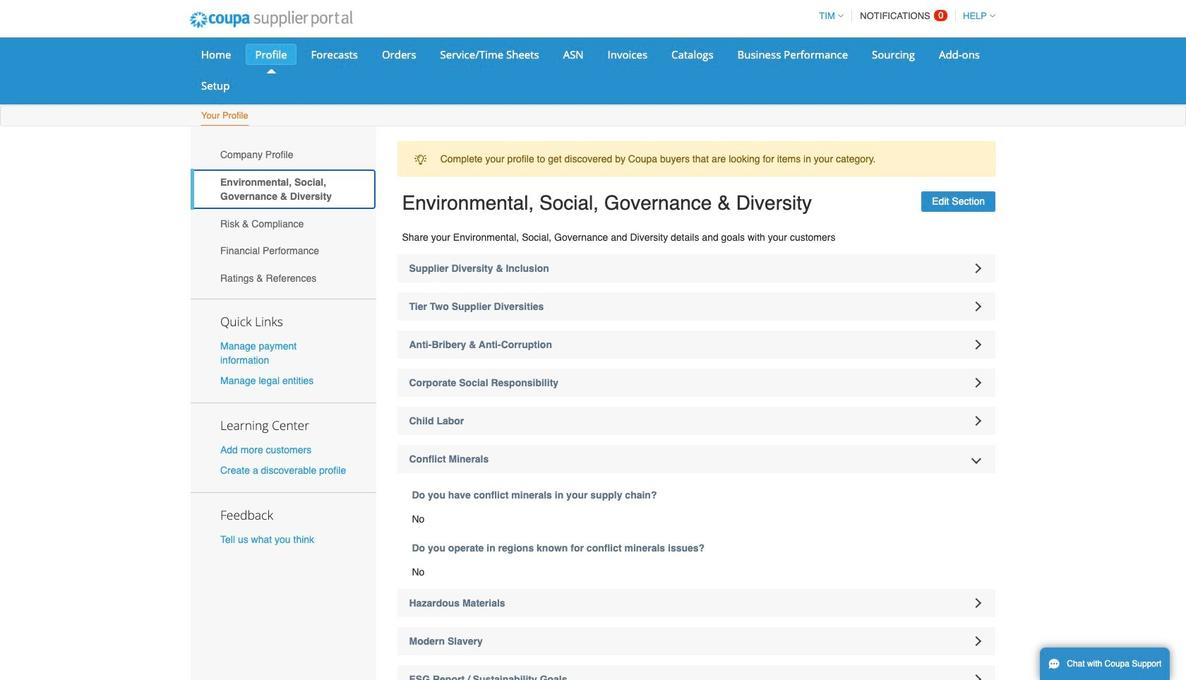 Task type: locate. For each thing, give the bounding box(es) containing it.
coupa supplier portal image
[[180, 2, 362, 37]]

3 heading from the top
[[397, 331, 996, 359]]

navigation
[[813, 2, 996, 30]]

7 heading from the top
[[397, 589, 996, 617]]

alert
[[397, 141, 996, 177]]

1 heading from the top
[[397, 254, 996, 283]]

heading
[[397, 254, 996, 283], [397, 292, 996, 321], [397, 331, 996, 359], [397, 369, 996, 397], [397, 407, 996, 435], [397, 445, 996, 473], [397, 589, 996, 617], [397, 627, 996, 655], [397, 665, 996, 680]]

6 heading from the top
[[397, 445, 996, 473]]



Task type: vqa. For each thing, say whether or not it's contained in the screenshot.
them.
no



Task type: describe. For each thing, give the bounding box(es) containing it.
9 heading from the top
[[397, 665, 996, 680]]

4 heading from the top
[[397, 369, 996, 397]]

8 heading from the top
[[397, 627, 996, 655]]

2 heading from the top
[[397, 292, 996, 321]]

5 heading from the top
[[397, 407, 996, 435]]



